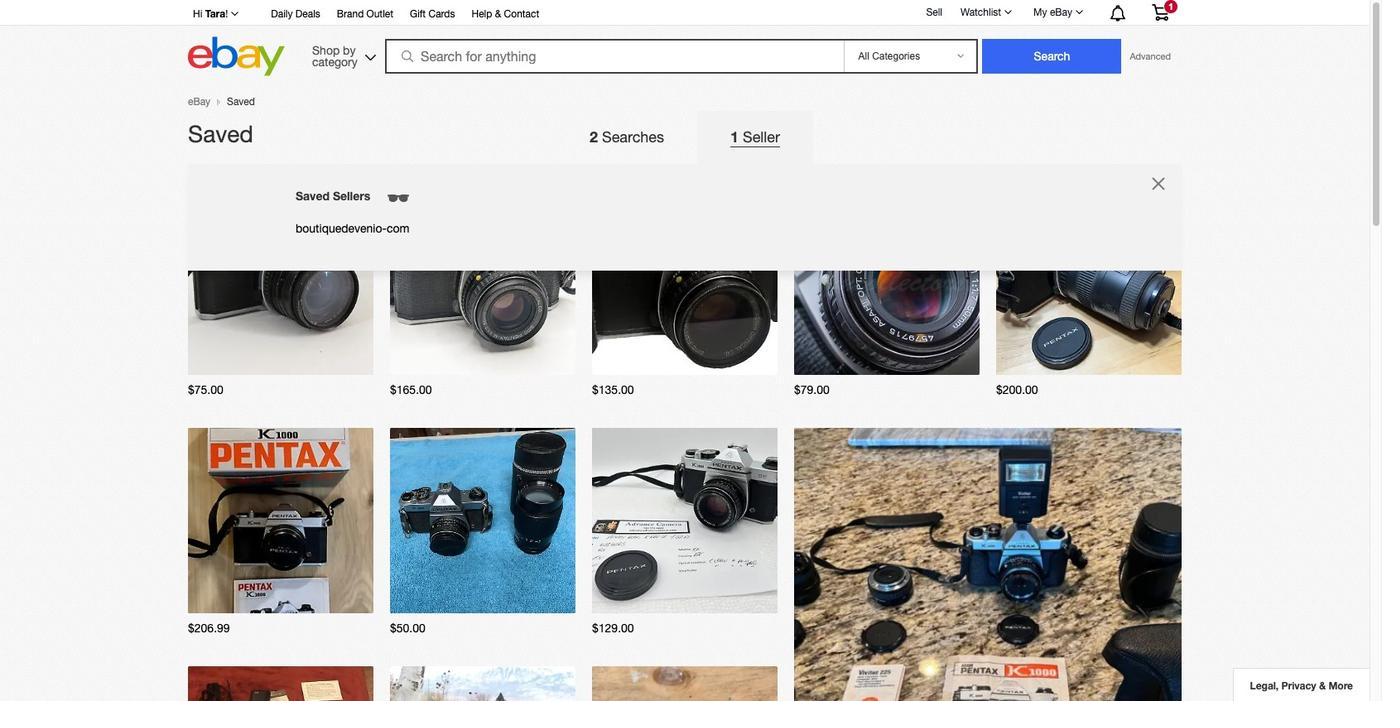 Task type: describe. For each thing, give the bounding box(es) containing it.
watch button down $135.00
[[609, 441, 644, 455]]

watch button down $206.99
[[205, 679, 239, 694]]

from: pentax k1000, cameras & photo for $200.00
[[1013, 355, 1186, 366]]

& down the 200
[[1151, 355, 1157, 366]]

none submit inside shop by category banner
[[983, 39, 1122, 74]]

50mm inside asahi pentax k1000 w 50mm f2 lens - 35mm film camera -
[[712, 313, 740, 325]]

excellent
[[1053, 325, 1092, 336]]

asahi for $135.00
[[609, 313, 633, 325]]

& down tes...
[[544, 355, 550, 366]]

35mm
[[478, 552, 506, 563]]

boutiquedevenio-
[[296, 222, 387, 235]]

sell
[[927, 6, 943, 18]]

film inside pentax asahi k1000 film camera w/ 28mm mini wide ii l...
[[308, 313, 326, 325]]

lens for $165.00
[[407, 325, 428, 336]]

se
[[712, 552, 725, 563]]

$129.00
[[592, 622, 634, 636]]

pentax asahi k1000 film camera w/ 28mm mini wide ii l...
[[205, 313, 356, 336]]

smc for $50.00
[[416, 563, 438, 575]]

watch button down $79.00
[[811, 441, 846, 455]]

boutiquedevenio-com link
[[296, 222, 410, 235]]

camera inside asahi pentax k1000 w 50mm f1.7 lens - 35mm film camera - tes...
[[490, 325, 525, 336]]

help & contact
[[472, 8, 540, 20]]

gift cards
[[410, 8, 455, 20]]

- for $135.00
[[633, 325, 637, 336]]

pentax for $75.00
[[233, 355, 264, 366]]

$50.00
[[390, 622, 426, 636]]

camera inside pentax k1000 film camera w smc pentax-a 50mm f2 lens...
[[291, 552, 326, 563]]

pentax k1000, cameras & photo link for $129.00
[[638, 593, 782, 605]]

m for $79.00
[[919, 325, 927, 336]]

legal,
[[1251, 680, 1279, 693]]

film inside asahi pentax k1000 w 50mm f2 lens - 35mm film camera -
[[671, 325, 689, 336]]

k1000 inside pentax asahi k1000 film camera w/ 28mm mini wide ii l...
[[276, 313, 305, 325]]

camera
[[509, 552, 551, 563]]

pentax k1000 35mm slr camera w/smc pentax m 50m...
[[811, 313, 958, 336]]

pentax asahi k1000 se w/ 50mm f/2 - film tested new se...
[[609, 552, 757, 575]]

watch down $165.00
[[407, 441, 442, 455]]

pentax inside pentax k1000 camera w/80-200 lens film excellent
[[1013, 313, 1044, 325]]

cameras for $50.00
[[501, 593, 541, 605]]

hi
[[193, 8, 202, 20]]

from: pentax k1000, cameras & photo for $50.00
[[407, 593, 580, 605]]

from: pentax k1000, cameras & photo for $206.99
[[205, 593, 377, 605]]

pentax k1000, cameras & photo link for $165.00
[[435, 355, 580, 366]]

brand
[[337, 8, 364, 20]]

pentax k1000 35mm slr camera w/smc pentax m 50m... button
[[811, 313, 964, 336]]

watch down $75.00
[[205, 441, 239, 455]]

photo for $50.00
[[553, 593, 580, 605]]

50mm inside pentax k1000 film camera w smc pentax-a 50mm f2 lens...
[[274, 563, 302, 575]]

pentax k1000 camera w/80-200 lens film excellent button
[[1013, 313, 1166, 336]]

pentax k1000, cameras & photo link for $75.00
[[233, 355, 377, 366]]

tested
[[682, 563, 712, 575]]

pentax inside pentax k1000 film camera w smc pentax-a 50mm f2 lens...
[[205, 552, 236, 563]]

pentax for $129.00
[[609, 552, 646, 563]]

pentax inside asahi pentax k1000 w 50mm f2 lens - 35mm film camera -
[[636, 313, 667, 325]]

advanced link
[[1122, 40, 1180, 73]]

$165.00
[[390, 384, 432, 397]]

- for $165.00
[[431, 325, 435, 336]]

asahi for $129.00
[[649, 552, 678, 563]]

watch down $79.00
[[811, 441, 846, 455]]

film inside pentax asahi k1000 se w/ 50mm f/2 - film tested new se...
[[661, 563, 680, 575]]

pentax for $206.99
[[233, 593, 264, 605]]

k1000, for $129.00
[[671, 593, 701, 605]]

pentax asahi k1000 se w/ 50mm f/2 - film tested new se... button
[[609, 552, 761, 575]]

l... for $75.00
[[342, 325, 356, 336]]

brand outlet
[[337, 8, 394, 20]]

!
[[225, 8, 228, 20]]

help & contact link
[[472, 6, 540, 24]]

& down 50m... at top right
[[948, 355, 955, 366]]

k1000, for $206.99
[[266, 593, 296, 605]]

tes...
[[534, 325, 557, 336]]

searches
[[602, 128, 665, 146]]

com
[[387, 222, 410, 235]]

from: for $79.00
[[811, 355, 837, 366]]

w/80-
[[1112, 313, 1138, 325]]

w
[[329, 552, 338, 563]]

50m...
[[930, 325, 958, 336]]

daily deals link
[[271, 6, 320, 24]]

- left f2
[[730, 325, 734, 336]]

cameras for $79.00
[[906, 355, 946, 366]]

sell link
[[919, 6, 950, 18]]

from: pentax k1000, cameras & photo for $75.00
[[205, 355, 377, 366]]

l... for $50.00
[[540, 563, 553, 575]]

from: for $200.00
[[1013, 355, 1039, 366]]

& down camera
[[544, 593, 550, 605]]

ebay inside saved main content
[[188, 96, 211, 108]]

asahi pentax k1000 w 50mm f1.7 lens - 35mm film camera - tes...
[[407, 313, 557, 336]]

pentax for $79.00
[[840, 355, 870, 366]]

f/2
[[640, 563, 652, 575]]

$75.00
[[188, 384, 224, 397]]

smc for $206.99
[[205, 563, 227, 575]]

pentax k1000 film camera w smc pentax-a 50mm f2 lens... button
[[205, 552, 357, 575]]

2
[[590, 128, 598, 146]]

pentax k1000 35mm camera + smc pentax m 1:2 50mm l...
[[407, 552, 553, 575]]

legal, privacy & more
[[1251, 680, 1354, 693]]

k1000, for $200.00
[[1075, 355, 1105, 366]]

m for $50.00
[[480, 563, 489, 575]]

camera
[[1077, 313, 1110, 325]]

advanced
[[1131, 51, 1172, 61]]

cameras down tes...
[[501, 355, 541, 366]]

more
[[1329, 680, 1354, 693]]

shop
[[312, 44, 340, 57]]

cameras for $129.00
[[704, 593, 743, 605]]

watchlist link
[[952, 2, 1020, 22]]

shop by category
[[312, 44, 358, 68]]

asahi for $165.00
[[407, 313, 431, 325]]

pentax k1000, cameras & photo link down asahi pentax k1000 w 50mm f2 lens - 35mm film camera - button
[[638, 355, 782, 366]]

& inside account navigation
[[495, 8, 502, 20]]

pentax k1000, cameras & photo link for $50.00
[[435, 593, 580, 605]]

watchlist
[[961, 7, 1002, 18]]

pentax k1000, cameras & photo link for $79.00
[[840, 355, 984, 366]]

+
[[407, 563, 413, 575]]

& down se...
[[746, 593, 753, 605]]

1:2
[[492, 563, 506, 575]]

pentax-
[[230, 563, 265, 575]]

$206.99
[[188, 622, 230, 636]]

pentax for $50.00
[[407, 552, 444, 563]]

k1000 inside pentax k1000 film camera w smc pentax-a 50mm f2 lens...
[[238, 552, 267, 563]]

from: for $75.00
[[205, 355, 230, 366]]

gift cards link
[[410, 6, 455, 24]]

deals
[[296, 8, 320, 20]]

f1.7
[[540, 313, 557, 325]]

watch button down $50.00
[[407, 679, 442, 694]]

a
[[264, 563, 271, 575]]

k1000 inside asahi pentax k1000 w 50mm f2 lens - 35mm film camera -
[[670, 313, 699, 325]]

pentax k1000, cameras & photo link for $200.00
[[1042, 355, 1186, 366]]

watch button down $165.00
[[407, 441, 442, 455]]

- for $129.00
[[654, 563, 658, 575]]

pentax asahi k1000 film camera w/ 28mm mini wide ii l... button
[[205, 313, 357, 336]]

50mm
[[508, 563, 537, 575]]

shop by category banner
[[184, 0, 1182, 80]]

outlet
[[367, 8, 394, 20]]

wide
[[309, 325, 331, 336]]

watch down $135.00
[[609, 441, 644, 455]]

gift
[[410, 8, 426, 20]]

photo for $79.00
[[957, 355, 984, 366]]

50mm inside asahi pentax k1000 w 50mm f1.7 lens - 35mm film camera - tes...
[[510, 313, 538, 325]]

daily deals
[[271, 8, 320, 20]]

50mm inside pentax asahi k1000 se w/ 50mm f/2 - film tested new se...
[[609, 563, 637, 575]]

asahi pentax k1000 w 50mm f2 lens - 35mm film camera - button
[[609, 313, 761, 336]]

tara
[[205, 7, 225, 20]]

pentax for $129.00
[[638, 593, 668, 605]]

contact
[[504, 8, 540, 20]]

1 link
[[1143, 0, 1180, 24]]

pentax k1000, cameras & photo link for $206.99
[[233, 593, 377, 605]]

hi tara !
[[193, 7, 228, 20]]

camera inside asahi pentax k1000 w 50mm f2 lens - 35mm film camera -
[[692, 325, 727, 336]]



Task type: vqa. For each thing, say whether or not it's contained in the screenshot.
ASAHI related to $75.00
yes



Task type: locate. For each thing, give the bounding box(es) containing it.
2 horizontal spatial 35mm
[[876, 313, 904, 325]]

0 vertical spatial 1
[[1169, 2, 1174, 12]]

50mm
[[510, 313, 538, 325], [712, 313, 740, 325], [274, 563, 302, 575], [609, 563, 637, 575]]

1 vertical spatial m
[[480, 563, 489, 575]]

mini
[[287, 325, 306, 336]]

m
[[919, 325, 927, 336], [480, 563, 489, 575]]

asahi up $165.00
[[407, 313, 431, 325]]

k1000, for $50.00
[[469, 593, 499, 605]]

pentax down f/2
[[638, 593, 668, 605]]

new
[[714, 563, 734, 575]]

- left tes...
[[527, 325, 531, 336]]

k1000 left tes...
[[468, 313, 497, 325]]

1 vertical spatial 1
[[731, 128, 739, 146]]

asahi up $135.00
[[609, 313, 633, 325]]

2 asahi from the left
[[609, 313, 633, 325]]

saved sellers link
[[296, 189, 387, 204]]

-
[[431, 325, 435, 336], [527, 325, 531, 336], [633, 325, 637, 336], [730, 325, 734, 336], [654, 563, 658, 575]]

50mm left f2
[[712, 313, 740, 325]]

pentax left k1000
[[1013, 313, 1044, 325]]

0 vertical spatial l...
[[342, 325, 356, 336]]

film left "f2" on the left bottom of page
[[270, 552, 288, 563]]

k1000, down asahi pentax k1000 w 50mm f1.7 lens - 35mm film camera - tes... button
[[469, 355, 499, 366]]

lens inside asahi pentax k1000 w 50mm f2 lens - 35mm film camera -
[[609, 325, 630, 336]]

k1000
[[276, 313, 305, 325], [468, 313, 497, 325], [670, 313, 699, 325], [845, 313, 874, 325], [238, 552, 267, 563], [447, 552, 475, 563], [681, 552, 709, 563]]

asahi left tested
[[649, 552, 678, 563]]

w for $135.00
[[701, 313, 709, 325]]

1 smc from the left
[[205, 563, 227, 575]]

0 vertical spatial w/
[[242, 325, 253, 336]]

lens inside asahi pentax k1000 w 50mm f1.7 lens - 35mm film camera - tes...
[[407, 325, 428, 336]]

35mm inside asahi pentax k1000 w 50mm f2 lens - 35mm film camera -
[[640, 325, 668, 336]]

cameras down wide
[[299, 355, 339, 366]]

w/smc
[[849, 325, 882, 336]]

k1000 inside pentax asahi k1000 se w/ 50mm f/2 - film tested new se...
[[681, 552, 709, 563]]

ebay
[[1051, 7, 1073, 18], [188, 96, 211, 108]]

pentax k1000, cameras & photo link down slr
[[840, 355, 984, 366]]

2 w from the left
[[701, 313, 709, 325]]

brand outlet link
[[337, 6, 394, 24]]

photo for $206.99
[[351, 593, 377, 605]]

from: for $129.00
[[609, 593, 635, 605]]

w left tes...
[[499, 313, 507, 325]]

0 horizontal spatial ebay
[[188, 96, 211, 108]]

1 horizontal spatial ebay
[[1051, 7, 1073, 18]]

1 horizontal spatial m
[[919, 325, 927, 336]]

1 horizontal spatial smc
[[416, 563, 438, 575]]

search image
[[402, 51, 413, 62]]

k1000 inside asahi pentax k1000 w 50mm f1.7 lens - 35mm film camera - tes...
[[468, 313, 497, 325]]

pentax k1000, cameras & photo link
[[233, 355, 377, 366], [435, 355, 580, 366], [638, 355, 782, 366], [840, 355, 984, 366], [1042, 355, 1186, 366], [233, 593, 377, 605], [435, 593, 580, 605], [638, 593, 782, 605]]

- up $165.00
[[431, 325, 435, 336]]

pentax k1000, cameras & photo link down asahi pentax k1000 w 50mm f1.7 lens - 35mm film camera - tes... button
[[435, 355, 580, 366]]

boutiquedevenio-com
[[296, 222, 410, 235]]

1 horizontal spatial asahi
[[609, 313, 633, 325]]

w for $165.00
[[499, 313, 507, 325]]

w/ right se
[[727, 552, 738, 563]]

camera left f2
[[692, 325, 727, 336]]

pentax
[[434, 313, 465, 325], [636, 313, 667, 325], [811, 313, 842, 325], [885, 325, 916, 336], [205, 552, 236, 563]]

l... inside pentax k1000 35mm camera + smc pentax m 1:2 50mm l...
[[540, 563, 553, 575]]

200
[[1138, 313, 1155, 325]]

cameras down new
[[704, 593, 743, 605]]

lens...
[[318, 563, 348, 575]]

camera inside pentax k1000 35mm slr camera w/smc pentax m 50m...
[[811, 325, 846, 336]]

ebay inside "my ebay" link
[[1051, 7, 1073, 18]]

slr
[[907, 313, 926, 325]]

from: up $75.00
[[205, 355, 230, 366]]

from: pentax k1000, cameras & photo for $79.00
[[811, 355, 984, 366]]

1 horizontal spatial w/
[[727, 552, 738, 563]]

category
[[312, 55, 358, 68]]

photo
[[351, 355, 377, 366], [553, 355, 580, 366], [755, 355, 782, 366], [957, 355, 984, 366], [1160, 355, 1186, 366], [351, 593, 377, 605], [553, 593, 580, 605], [755, 593, 782, 605]]

camera left "w/smc" at the top right
[[811, 325, 846, 336]]

asahi inside pentax asahi k1000 se w/ 50mm f/2 - film tested new se...
[[649, 552, 678, 563]]

pentax for $50.00
[[435, 593, 466, 605]]

$135.00
[[592, 384, 634, 397]]

$79.00
[[795, 384, 830, 397]]

camera left tes...
[[490, 325, 525, 336]]

daily
[[271, 8, 293, 20]]

35mm for $135.00
[[640, 325, 668, 336]]

2 smc from the left
[[416, 563, 438, 575]]

k1000, down a
[[266, 593, 296, 605]]

0 horizontal spatial l...
[[342, 325, 356, 336]]

saved right ebay link
[[227, 96, 255, 108]]

1 horizontal spatial w
[[701, 313, 709, 325]]

0 horizontal spatial w/
[[242, 325, 253, 336]]

cards
[[429, 8, 455, 20]]

from: up $79.00
[[811, 355, 837, 366]]

& right help at the top left of page
[[495, 8, 502, 20]]

1 vertical spatial saved
[[188, 120, 253, 147]]

pentax inside pentax asahi k1000 film camera w/ 28mm mini wide ii l...
[[205, 313, 242, 325]]

1 horizontal spatial pentax k1000, cameras & photo
[[638, 355, 782, 366]]

from: down lens
[[1013, 355, 1039, 366]]

- up $135.00
[[633, 325, 637, 336]]

50mm left 'f1.7'
[[510, 313, 538, 325]]

w/ left 28mm
[[242, 325, 253, 336]]

asahi for $75.00
[[244, 313, 274, 325]]

& down the pentax asahi k1000 film camera w/ 28mm mini wide ii l... button at the top left of page
[[342, 355, 348, 366]]

from: up $206.99
[[205, 593, 230, 605]]

w inside asahi pentax k1000 w 50mm f2 lens - 35mm film camera -
[[701, 313, 709, 325]]

m left '1:2'
[[480, 563, 489, 575]]

smc inside pentax k1000 film camera w smc pentax-a 50mm f2 lens...
[[205, 563, 227, 575]]

- inside pentax asahi k1000 se w/ 50mm f/2 - film tested new se...
[[654, 563, 658, 575]]

photo for $200.00
[[1160, 355, 1186, 366]]

0 horizontal spatial asahi
[[407, 313, 431, 325]]

seller
[[743, 128, 781, 146]]

lens
[[407, 325, 428, 336], [609, 325, 630, 336]]

1 vertical spatial asahi
[[649, 552, 678, 563]]

sellers
[[333, 189, 371, 203]]

cameras for $206.99
[[299, 593, 339, 605]]

0 horizontal spatial lens
[[407, 325, 428, 336]]

lens for $135.00
[[609, 325, 630, 336]]

28mm
[[256, 325, 284, 336]]

- right f/2
[[654, 563, 658, 575]]

pentax down pentax k1000 35mm camera + smc pentax m 1:2 50mm l...
[[435, 593, 466, 605]]

1 seller
[[731, 128, 781, 146]]

lens up $165.00
[[407, 325, 428, 336]]

l... inside pentax asahi k1000 film camera w/ 28mm mini wide ii l...
[[342, 325, 356, 336]]

film left f2
[[671, 325, 689, 336]]

pentax down film
[[1042, 355, 1072, 366]]

&
[[495, 8, 502, 20], [342, 355, 348, 366], [544, 355, 550, 366], [746, 355, 753, 366], [948, 355, 955, 366], [1151, 355, 1157, 366], [342, 593, 348, 605], [544, 593, 550, 605], [746, 593, 753, 605], [1320, 680, 1327, 693]]

1 horizontal spatial lens
[[609, 325, 630, 336]]

ii
[[334, 325, 339, 336]]

2 vertical spatial saved
[[296, 189, 330, 203]]

k1000, down '1:2'
[[469, 593, 499, 605]]

watch
[[205, 441, 239, 455], [407, 441, 442, 455], [609, 441, 644, 455], [811, 441, 846, 455], [205, 679, 239, 694], [407, 679, 442, 694], [609, 679, 644, 694]]

from: pentax k1000, cameras & photo
[[205, 355, 377, 366], [811, 355, 984, 366], [1013, 355, 1186, 366], [205, 593, 377, 605], [407, 593, 580, 605], [609, 593, 782, 605]]

photo for $75.00
[[351, 355, 377, 366]]

camera
[[205, 325, 240, 336], [490, 325, 525, 336], [692, 325, 727, 336], [811, 325, 846, 336], [291, 552, 326, 563]]

pentax down "w/smc" at the top right
[[840, 355, 870, 366]]

35mm inside asahi pentax k1000 w 50mm f1.7 lens - 35mm film camera - tes...
[[438, 325, 466, 336]]

ebay link
[[188, 96, 211, 108]]

k1000, for $75.00
[[266, 355, 296, 366]]

cameras down "50mm"
[[501, 593, 541, 605]]

pentax for $75.00
[[205, 313, 242, 325]]

smc right +
[[416, 563, 438, 575]]

k1000 inside pentax k1000 35mm camera + smc pentax m 1:2 50mm l...
[[447, 552, 475, 563]]

0 vertical spatial asahi
[[244, 313, 274, 325]]

watch down $206.99
[[205, 679, 239, 694]]

pentax k1000, cameras & photo link down mini
[[233, 355, 377, 366]]

se...
[[737, 563, 757, 575]]

from:
[[205, 355, 230, 366], [811, 355, 837, 366], [1013, 355, 1039, 366], [205, 593, 230, 605], [407, 593, 433, 605], [609, 593, 635, 605]]

l... right ii
[[342, 325, 356, 336]]

privacy
[[1282, 680, 1317, 693]]

50mm left f/2
[[609, 563, 637, 575]]

m inside pentax k1000 35mm slr camera w/smc pentax m 50m...
[[919, 325, 927, 336]]

k1000 left wide
[[276, 313, 305, 325]]

film inside asahi pentax k1000 w 50mm f1.7 lens - 35mm film camera - tes...
[[468, 325, 487, 336]]

from: down +
[[407, 593, 433, 605]]

None submit
[[983, 39, 1122, 74]]

k1000, down asahi pentax k1000 w 50mm f2 lens - 35mm film camera - button
[[671, 355, 701, 366]]

k1000, down 28mm
[[266, 355, 296, 366]]

watch down $50.00
[[407, 679, 442, 694]]

legal, privacy & more button
[[1233, 669, 1370, 702]]

1 pentax k1000, cameras & photo from the left
[[435, 355, 580, 366]]

0 vertical spatial ebay
[[1051, 7, 1073, 18]]

l... right "50mm"
[[540, 563, 553, 575]]

from: up $129.00
[[609, 593, 635, 605]]

saved main content
[[157, 96, 1271, 702]]

saved left sellers
[[296, 189, 330, 203]]

m inside pentax k1000 35mm camera + smc pentax m 1:2 50mm l...
[[480, 563, 489, 575]]

1 horizontal spatial asahi
[[649, 552, 678, 563]]

camera left w
[[291, 552, 326, 563]]

& left more
[[1320, 680, 1327, 693]]

asahi pentax k1000 w 50mm f2 lens - 35mm film camera -
[[609, 313, 751, 336]]

0 horizontal spatial w
[[499, 313, 507, 325]]

pentax k1000, cameras & photo link down '1:2'
[[435, 593, 580, 605]]

watch down $129.00
[[609, 679, 644, 694]]

pentax down asahi pentax k1000 w 50mm f1.7 lens - 35mm film camera - tes...
[[435, 355, 466, 366]]

from: pentax k1000, cameras & photo down "f2" on the left bottom of page
[[205, 593, 377, 605]]

k1000 left f2
[[670, 313, 699, 325]]

film
[[1034, 325, 1050, 336]]

& down f2
[[746, 355, 753, 366]]

k1000
[[1046, 313, 1074, 325]]

1 vertical spatial ebay
[[188, 96, 211, 108]]

from: pentax k1000, cameras & photo for $129.00
[[609, 593, 782, 605]]

1 for 1
[[1169, 2, 1174, 12]]

help
[[472, 8, 492, 20]]

asahi inside asahi pentax k1000 w 50mm f1.7 lens - 35mm film camera - tes...
[[407, 313, 431, 325]]

pentax k1000, cameras & photo link down "f2" on the left bottom of page
[[233, 593, 377, 605]]

k1000 left "f2" on the left bottom of page
[[238, 552, 267, 563]]

saved sellers
[[296, 189, 371, 203]]

l...
[[342, 325, 356, 336], [540, 563, 553, 575]]

k1000 inside pentax k1000 35mm slr camera w/smc pentax m 50m...
[[845, 313, 874, 325]]

pentax k1000, cameras & photo down asahi pentax k1000 w 50mm f2 lens - 35mm film camera - button
[[638, 355, 782, 366]]

pentax k1000, cameras & photo link down w/80- on the right top of page
[[1042, 355, 1186, 366]]

film left tes...
[[468, 325, 487, 336]]

my
[[1034, 7, 1048, 18]]

2 searches
[[590, 128, 665, 146]]

pentax k1000, cameras & photo down asahi pentax k1000 w 50mm f1.7 lens - 35mm film camera - tes... button
[[435, 355, 580, 366]]

pentax down pentax-
[[233, 593, 264, 605]]

1 for 1 seller
[[731, 128, 739, 146]]

cameras down f2
[[704, 355, 743, 366]]

w/ inside pentax asahi k1000 film camera w/ 28mm mini wide ii l...
[[242, 325, 253, 336]]

0 vertical spatial m
[[919, 325, 927, 336]]

1 inside saved main content
[[731, 128, 739, 146]]

cameras
[[299, 355, 339, 366], [501, 355, 541, 366], [704, 355, 743, 366], [906, 355, 946, 366], [1108, 355, 1148, 366], [299, 593, 339, 605], [501, 593, 541, 605], [704, 593, 743, 605]]

1 horizontal spatial 1
[[1169, 2, 1174, 12]]

cameras for $200.00
[[1108, 355, 1148, 366]]

cameras down 50m... at top right
[[906, 355, 946, 366]]

asahi left mini
[[244, 313, 274, 325]]

lens up $135.00
[[609, 325, 630, 336]]

pentax down asahi pentax k1000 w 50mm f2 lens - 35mm film camera -
[[638, 355, 668, 366]]

film left ii
[[308, 313, 326, 325]]

my ebay
[[1034, 7, 1073, 18]]

0 horizontal spatial 35mm
[[438, 325, 466, 336]]

from: pentax k1000, cameras & photo down '1:2'
[[407, 593, 580, 605]]

from: pentax k1000, cameras & photo down "pentax k1000 35mm slr camera w/smc pentax m 50m..." button
[[811, 355, 984, 366]]

0 horizontal spatial 1
[[731, 128, 739, 146]]

f2
[[304, 563, 316, 575]]

photo for $129.00
[[755, 593, 782, 605]]

camera inside pentax asahi k1000 film camera w/ 28mm mini wide ii l...
[[205, 325, 240, 336]]

w
[[499, 313, 507, 325], [701, 313, 709, 325]]

1 vertical spatial l...
[[540, 563, 553, 575]]

m left 50m... at top right
[[919, 325, 927, 336]]

k1000, down excellent
[[1075, 355, 1105, 366]]

pentax for $200.00
[[1042, 355, 1072, 366]]

account navigation
[[184, 0, 1182, 26]]

1 horizontal spatial l...
[[540, 563, 553, 575]]

0 vertical spatial saved
[[227, 96, 255, 108]]

asahi
[[244, 313, 274, 325], [649, 552, 678, 563]]

asahi inside asahi pentax k1000 w 50mm f2 lens - 35mm film camera -
[[609, 313, 633, 325]]

pentax inside asahi pentax k1000 w 50mm f1.7 lens - 35mm film camera - tes...
[[434, 313, 465, 325]]

lens
[[1013, 325, 1031, 336]]

smc
[[205, 563, 227, 575], [416, 563, 438, 575]]

2 lens from the left
[[609, 325, 630, 336]]

pentax k1000 film camera w smc pentax-a 50mm f2 lens...
[[205, 552, 348, 575]]

k1000, for $79.00
[[873, 355, 903, 366]]

$200.00
[[997, 384, 1039, 397]]

w left f2
[[701, 313, 709, 325]]

1 asahi from the left
[[407, 313, 431, 325]]

shop by category button
[[305, 37, 380, 73]]

pentax k1000 camera w/80-200 lens film excellent
[[1013, 313, 1155, 336]]

smc inside pentax k1000 35mm camera + smc pentax m 1:2 50mm l...
[[416, 563, 438, 575]]

0 horizontal spatial m
[[480, 563, 489, 575]]

from: for $50.00
[[407, 593, 433, 605]]

pentax inside pentax asahi k1000 se w/ 50mm f/2 - film tested new se...
[[609, 552, 646, 563]]

& down lens...
[[342, 593, 348, 605]]

film inside pentax k1000 film camera w smc pentax-a 50mm f2 lens...
[[270, 552, 288, 563]]

from: pentax k1000, cameras & photo down mini
[[205, 355, 377, 366]]

from: for $206.99
[[205, 593, 230, 605]]

1 lens from the left
[[407, 325, 428, 336]]

50mm right a
[[274, 563, 302, 575]]

1 inside "link"
[[1169, 2, 1174, 12]]

pentax down 28mm
[[233, 355, 264, 366]]

& inside button
[[1320, 680, 1327, 693]]

Search for anything text field
[[388, 41, 841, 72]]

35mm inside pentax k1000 35mm slr camera w/smc pentax m 50m...
[[876, 313, 904, 325]]

0 horizontal spatial pentax k1000, cameras & photo
[[435, 355, 580, 366]]

w/ inside pentax asahi k1000 se w/ 50mm f/2 - film tested new se...
[[727, 552, 738, 563]]

cameras for $75.00
[[299, 355, 339, 366]]

watch button down $75.00
[[205, 441, 239, 455]]

cameras down "f2" on the left bottom of page
[[299, 593, 339, 605]]

w/
[[242, 325, 253, 336], [727, 552, 738, 563]]

w inside asahi pentax k1000 w 50mm f1.7 lens - 35mm film camera - tes...
[[499, 313, 507, 325]]

asahi inside pentax asahi k1000 film camera w/ 28mm mini wide ii l...
[[244, 313, 274, 325]]

0 horizontal spatial asahi
[[244, 313, 274, 325]]

my ebay link
[[1025, 2, 1091, 22]]

cameras down w/80- on the right top of page
[[1108, 355, 1148, 366]]

pentax k1000 35mm camera + smc pentax m 1:2 50mm l... button
[[407, 552, 559, 575]]

asahi
[[407, 313, 431, 325], [609, 313, 633, 325]]

2 pentax k1000, cameras & photo from the left
[[638, 355, 782, 366]]

k1000, down "pentax k1000 35mm slr camera w/smc pentax m 50m..." button
[[873, 355, 903, 366]]

watch button down $129.00
[[609, 679, 644, 694]]

1 vertical spatial w/
[[727, 552, 738, 563]]

k1000 left se
[[681, 552, 709, 563]]

pentax k1000, cameras & photo
[[435, 355, 580, 366], [638, 355, 782, 366]]

saved
[[227, 96, 255, 108], [188, 120, 253, 147], [296, 189, 330, 203]]

35mm for $165.00
[[438, 325, 466, 336]]

1 w from the left
[[499, 313, 507, 325]]

from: pentax k1000, cameras & photo down pentax k1000 camera w/80-200 lens film excellent button
[[1013, 355, 1186, 366]]

1 horizontal spatial 35mm
[[640, 325, 668, 336]]

by
[[343, 44, 356, 57]]

0 horizontal spatial smc
[[205, 563, 227, 575]]

f2
[[743, 313, 751, 325]]



